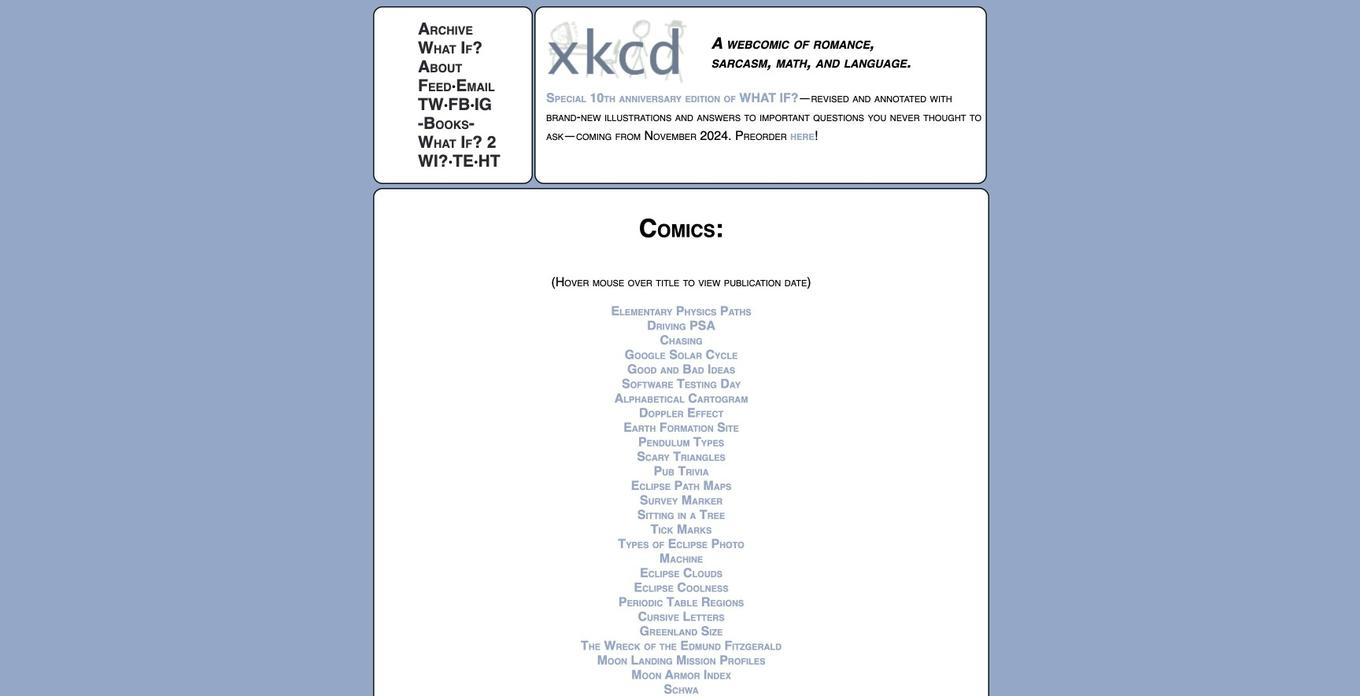 Task type: vqa. For each thing, say whether or not it's contained in the screenshot.
Xkcd.Com Logo
yes



Task type: locate. For each thing, give the bounding box(es) containing it.
xkcd.com logo image
[[547, 18, 692, 83]]



